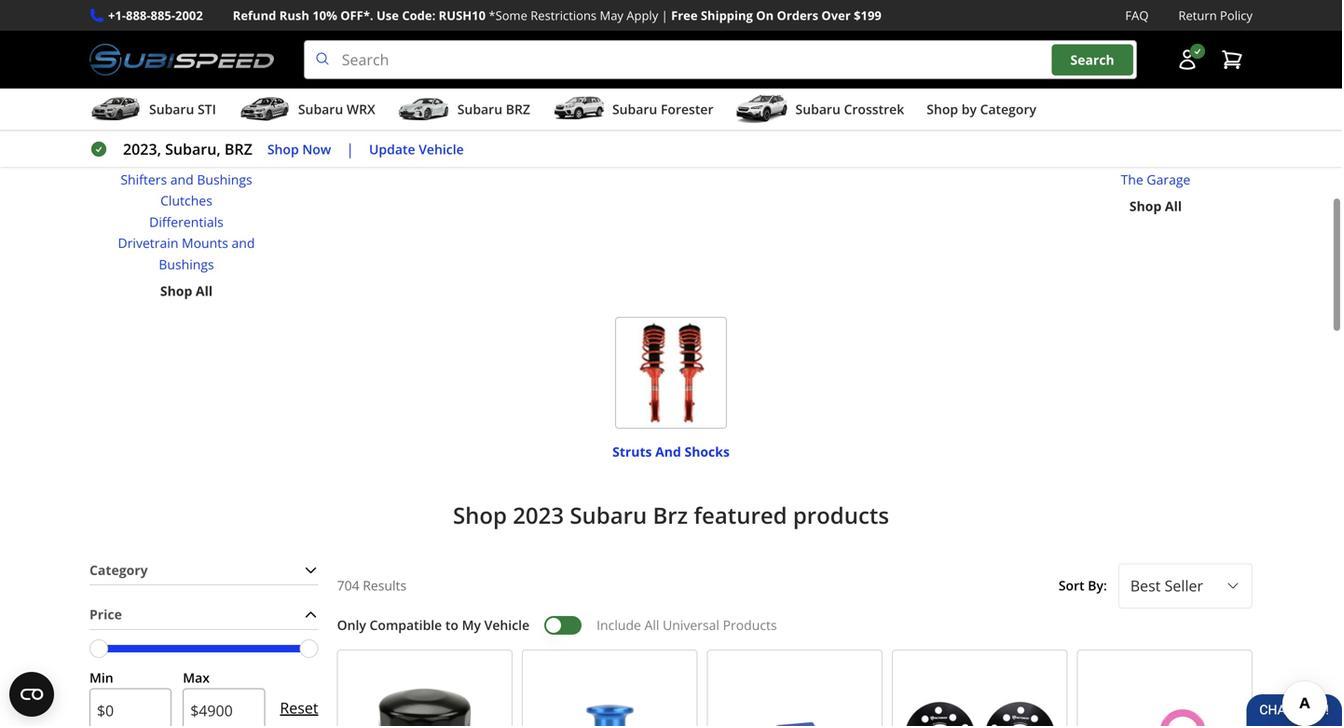 Task type: describe. For each thing, give the bounding box(es) containing it.
+1-888-885-2002
[[108, 7, 203, 24]]

apply
[[627, 7, 659, 24]]

1 vertical spatial vehicle
[[485, 616, 530, 634]]

new products link
[[335, 138, 426, 164]]

differentials link
[[97, 212, 276, 233]]

shop for shop 2023 subaru brz featured products
[[453, 500, 507, 530]]

reset button
[[280, 686, 319, 726]]

restrictions
[[531, 7, 597, 24]]

a subaru sti thumbnail image image
[[90, 95, 142, 123]]

category button
[[90, 556, 319, 585]]

new products image image
[[324, 20, 436, 132]]

subaru for subaru wrx
[[298, 100, 343, 118]]

0 vertical spatial shop all link
[[1130, 196, 1182, 217]]

open widget image
[[9, 672, 54, 717]]

search button
[[1052, 44, 1134, 75]]

0 vertical spatial drivetrain
[[153, 146, 220, 164]]

minimum slider
[[90, 640, 108, 658]]

shop now link
[[267, 139, 331, 160]]

1 vertical spatial brz
[[225, 139, 253, 159]]

a subaru wrx thumbnail image image
[[239, 95, 291, 123]]

and
[[656, 443, 681, 461]]

button image
[[1177, 49, 1199, 71]]

select... image
[[1226, 579, 1241, 594]]

lifestyle image image
[[1100, 20, 1212, 132]]

subaru for subaru crosstrek
[[796, 100, 841, 118]]

subaru crosstrek
[[796, 100, 905, 118]]

over
[[822, 7, 851, 24]]

crosstrek
[[844, 100, 905, 118]]

update vehicle
[[369, 140, 464, 158]]

forester
[[661, 100, 714, 118]]

mounts
[[182, 234, 228, 252]]

category
[[90, 561, 148, 579]]

$199
[[854, 7, 882, 24]]

brz inside subaru brz dropdown button
[[506, 100, 531, 118]]

refund rush 10% off*. use code: rush10 *some restrictions may apply | free shipping on orders over $199
[[233, 7, 882, 24]]

885-
[[151, 7, 175, 24]]

0 horizontal spatial and
[[170, 171, 194, 188]]

to
[[446, 616, 459, 634]]

struts
[[613, 443, 652, 461]]

factionfab subaru 5x100 / 114.3 5mm 6061-t6 forged 5mm spacer set - 2015-2024 subaru wrx / 2015-2021 subaru sti / 2016-2021 crosstrek / 1999-2024 forester / impreza / 2013-2016 scion fr-s / 2013-2024 subaru brz / 2017-2020 toyota 86 / 2022-2024 gr86 image
[[901, 658, 1060, 726]]

february new products image image
[[712, 20, 824, 132]]

shop 2023 subaru brz featured products
[[453, 500, 890, 530]]

orders
[[777, 7, 819, 24]]

struts and shocks image image
[[615, 317, 727, 429]]

subaru forester button
[[553, 92, 714, 130]]

the garage link
[[1121, 169, 1191, 190]]

Select... button
[[1119, 564, 1253, 609]]

subaru for subaru sti
[[149, 100, 194, 118]]

perrin "p" dipstick handle blue - 2015-2024 subaru wrx / 2014-2018 forester / 2013-2016 scion fr-s / 2013-2024 subaru brz / 2017-2019 toyota 86 / 2022-2024 gr86 image
[[716, 658, 875, 726]]

subaru sti button
[[90, 92, 216, 130]]

subaru for subaru forester
[[613, 100, 658, 118]]

the
[[1121, 171, 1144, 188]]

clutches link
[[97, 190, 276, 212]]

maximum slider
[[300, 640, 319, 658]]

subaru brz button
[[398, 92, 531, 130]]

featured
[[694, 500, 788, 530]]

refund
[[233, 7, 276, 24]]

price
[[90, 606, 122, 623]]

new
[[335, 146, 365, 164]]

price button
[[90, 601, 319, 629]]

max
[[183, 669, 210, 687]]

subaru crosstrek button
[[736, 92, 905, 130]]

0 vertical spatial products
[[368, 146, 426, 164]]

subaru,
[[165, 139, 221, 159]]

shop by category button
[[927, 92, 1037, 130]]

may
[[600, 7, 624, 24]]

return policy link
[[1179, 6, 1253, 25]]

sort by:
[[1059, 577, 1108, 595]]

2023, subaru, brz
[[123, 139, 253, 159]]

products
[[793, 500, 890, 530]]

min
[[90, 669, 113, 687]]

shifters and bushings link
[[97, 169, 276, 190]]

subaru for subaru brz
[[458, 100, 503, 118]]

0 vertical spatial |
[[662, 7, 668, 24]]

Max text field
[[183, 689, 265, 726]]

2023,
[[123, 139, 161, 159]]

cusco e-brake replacement button (blue) - 2015-2021 subaru wrx / sti / 2013-2016 scion fr-s / 2013-2024 subaru brz / 2017-2019 toyota 86 image
[[531, 658, 690, 726]]

garage
[[1147, 171, 1191, 188]]

shop for shop by category
[[927, 100, 959, 118]]

1 vertical spatial bushings
[[159, 255, 214, 273]]

struts and shocks link
[[613, 434, 730, 461]]

policy
[[1221, 7, 1253, 24]]

drivetrain mounts and bushings link
[[97, 233, 276, 275]]

1 vertical spatial drivetrain
[[118, 234, 178, 252]]

all inside "drivetrain shifters and bushings clutches differentials drivetrain mounts and bushings shop all"
[[196, 282, 213, 300]]

rush10
[[439, 7, 486, 24]]

subaru oem oil filter - 2015-2024 subaru wrx image
[[346, 658, 505, 726]]

shop now
[[267, 140, 331, 158]]

the garage shop all
[[1121, 171, 1191, 215]]

search input field
[[304, 40, 1138, 79]]

brz
[[653, 500, 688, 530]]

2002
[[175, 7, 203, 24]]

2 vertical spatial all
[[645, 616, 660, 634]]

10%
[[313, 7, 337, 24]]

704
[[337, 577, 360, 595]]



Task type: locate. For each thing, give the bounding box(es) containing it.
clutches
[[160, 192, 212, 209]]

return policy
[[1179, 7, 1253, 24]]

include
[[597, 616, 641, 634]]

off*.
[[341, 7, 374, 24]]

1 vertical spatial all
[[196, 282, 213, 300]]

all right include at bottom
[[645, 616, 660, 634]]

all inside the garage shop all
[[1166, 197, 1182, 215]]

1 horizontal spatial products
[[723, 616, 777, 634]]

1 horizontal spatial vehicle
[[485, 616, 530, 634]]

2023
[[513, 500, 564, 530]]

shop all link down the garage link
[[1130, 196, 1182, 217]]

bushings up the clutches
[[197, 171, 252, 188]]

new products january 2024 image image
[[518, 20, 630, 132]]

1 vertical spatial |
[[346, 139, 354, 159]]

subaru sti
[[149, 100, 216, 118]]

0 horizontal spatial vehicle
[[419, 140, 464, 158]]

code:
[[402, 7, 436, 24]]

888-
[[126, 7, 151, 24]]

704 results
[[337, 577, 407, 595]]

*some
[[489, 7, 528, 24]]

0 vertical spatial all
[[1166, 197, 1182, 215]]

now
[[302, 140, 331, 158]]

free
[[671, 7, 698, 24]]

my
[[462, 616, 481, 634]]

perrin loop dipstick handle (hyper pink) - 2015-2024 subaru wrx / 2014-2018 forester / 2013-2016 scion fr-s / 2013-2024 subaru brz / 2017-2019 toyota 86 / 2022-2024 gr86 image
[[1086, 658, 1245, 726]]

by:
[[1088, 577, 1108, 595]]

faq
[[1126, 7, 1149, 24]]

shocks
[[685, 443, 730, 461]]

and up the clutches
[[170, 171, 194, 188]]

1 horizontal spatial all
[[645, 616, 660, 634]]

faq link
[[1126, 6, 1149, 25]]

by
[[962, 100, 977, 118]]

drivetrain up shifters and bushings link
[[153, 146, 220, 164]]

canards image image
[[906, 20, 1018, 132]]

subaru right a subaru crosstrek thumbnail image at the right
[[796, 100, 841, 118]]

results
[[363, 577, 407, 595]]

sti
[[198, 100, 216, 118]]

0 horizontal spatial all
[[196, 282, 213, 300]]

1 vertical spatial products
[[723, 616, 777, 634]]

update vehicle button
[[369, 139, 464, 160]]

Min text field
[[90, 689, 172, 726]]

brz
[[506, 100, 531, 118], [225, 139, 253, 159]]

subaru up now
[[298, 100, 343, 118]]

subaru wrx
[[298, 100, 376, 118]]

subaru inside 'dropdown button'
[[298, 100, 343, 118]]

shop left now
[[267, 140, 299, 158]]

shop
[[927, 100, 959, 118], [267, 140, 299, 158], [1130, 197, 1162, 215], [160, 282, 192, 300], [453, 500, 507, 530]]

use
[[377, 7, 399, 24]]

subaru forester
[[613, 100, 714, 118]]

return
[[1179, 7, 1217, 24]]

1 vertical spatial and
[[232, 234, 255, 252]]

drivetrain image image
[[131, 20, 242, 132]]

subaru left brz
[[570, 500, 647, 530]]

vehicle down a subaru brz thumbnail image
[[419, 140, 464, 158]]

subaru wrx button
[[239, 92, 376, 130]]

0 vertical spatial bushings
[[197, 171, 252, 188]]

and right mounts
[[232, 234, 255, 252]]

new products
[[335, 146, 426, 164]]

1 horizontal spatial |
[[662, 7, 668, 24]]

subispeed logo image
[[90, 40, 274, 79]]

| right now
[[346, 139, 354, 159]]

0 horizontal spatial brz
[[225, 139, 253, 159]]

shop all link down drivetrain mounts and bushings link
[[160, 281, 213, 302]]

universal
[[663, 616, 720, 634]]

shop left by
[[927, 100, 959, 118]]

drivetrain
[[153, 146, 220, 164], [118, 234, 178, 252]]

compatible
[[370, 616, 442, 634]]

1 horizontal spatial shop all link
[[1130, 196, 1182, 217]]

reset
[[280, 698, 319, 718]]

0 horizontal spatial products
[[368, 146, 426, 164]]

sort
[[1059, 577, 1085, 595]]

subaru right a subaru brz thumbnail image
[[458, 100, 503, 118]]

differentials
[[149, 213, 224, 231]]

update
[[369, 140, 415, 158]]

vehicle
[[419, 140, 464, 158], [485, 616, 530, 634]]

shop down the garage link
[[1130, 197, 1162, 215]]

0 vertical spatial and
[[170, 171, 194, 188]]

+1-
[[108, 7, 126, 24]]

category
[[981, 100, 1037, 118]]

shop by category
[[927, 100, 1037, 118]]

shop for shop now
[[267, 140, 299, 158]]

1 horizontal spatial brz
[[506, 100, 531, 118]]

shipping
[[701, 7, 753, 24]]

vehicle inside the update vehicle button
[[419, 140, 464, 158]]

on
[[756, 7, 774, 24]]

| left free
[[662, 7, 668, 24]]

0 vertical spatial brz
[[506, 100, 531, 118]]

0 vertical spatial vehicle
[[419, 140, 464, 158]]

a subaru brz thumbnail image image
[[398, 95, 450, 123]]

a subaru forester thumbnail image image
[[553, 95, 605, 123]]

only
[[337, 616, 366, 634]]

struts and shocks
[[613, 443, 730, 461]]

all down drivetrain mounts and bushings link
[[196, 282, 213, 300]]

shop left 2023 on the bottom
[[453, 500, 507, 530]]

subaru brz
[[458, 100, 531, 118]]

brz left a subaru forester thumbnail image
[[506, 100, 531, 118]]

drivetrain shifters and bushings clutches differentials drivetrain mounts and bushings shop all
[[118, 146, 255, 300]]

vehicle right 'my'
[[485, 616, 530, 634]]

subaru inside dropdown button
[[613, 100, 658, 118]]

search
[[1071, 51, 1115, 68]]

+1-888-885-2002 link
[[108, 6, 203, 25]]

and
[[170, 171, 194, 188], [232, 234, 255, 252]]

1 vertical spatial shop all link
[[160, 281, 213, 302]]

bushings
[[197, 171, 252, 188], [159, 255, 214, 273]]

2 horizontal spatial all
[[1166, 197, 1182, 215]]

shop inside dropdown button
[[927, 100, 959, 118]]

1 horizontal spatial and
[[232, 234, 255, 252]]

brz right subaru,
[[225, 139, 253, 159]]

shop inside "drivetrain shifters and bushings clutches differentials drivetrain mounts and bushings shop all"
[[160, 282, 192, 300]]

only compatible to my vehicle
[[337, 616, 530, 634]]

all
[[1166, 197, 1182, 215], [196, 282, 213, 300], [645, 616, 660, 634]]

subaru left forester
[[613, 100, 658, 118]]

subaru left sti
[[149, 100, 194, 118]]

shop inside the garage shop all
[[1130, 197, 1162, 215]]

a subaru crosstrek thumbnail image image
[[736, 95, 788, 123]]

include all universal products
[[597, 616, 777, 634]]

shifters
[[121, 171, 167, 188]]

rush
[[279, 7, 309, 24]]

shop down drivetrain mounts and bushings link
[[160, 282, 192, 300]]

bushings down mounts
[[159, 255, 214, 273]]

all down garage
[[1166, 197, 1182, 215]]

drivetrain down the differentials link
[[118, 234, 178, 252]]

|
[[662, 7, 668, 24], [346, 139, 354, 159]]

0 horizontal spatial |
[[346, 139, 354, 159]]

0 horizontal spatial shop all link
[[160, 281, 213, 302]]



Task type: vqa. For each thing, say whether or not it's contained in the screenshot.
Enter your email text box
no



